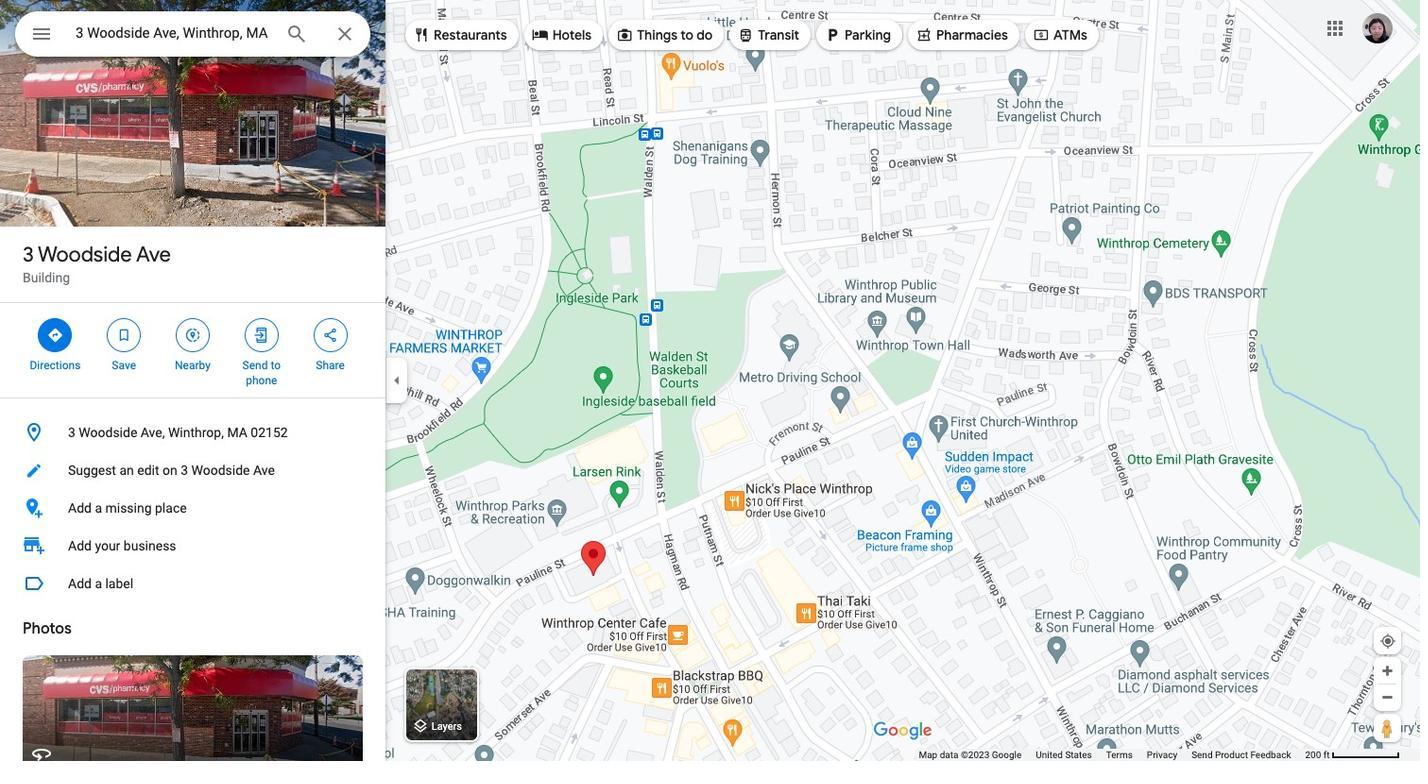 Task type: describe. For each thing, give the bounding box(es) containing it.
edit
[[137, 463, 159, 478]]

a for label
[[95, 576, 102, 592]]

share
[[316, 359, 345, 372]]

none field inside "3 woodside ave, winthrop, ma 02152" 'field'
[[76, 22, 270, 44]]

phone
[[246, 374, 277, 387]]

add a label button
[[0, 565, 386, 603]]

on
[[162, 463, 177, 478]]

business
[[124, 539, 176, 554]]

ave,
[[141, 425, 165, 440]]

3 woodside ave, winthrop, ma 02152 button
[[0, 414, 386, 452]]


[[737, 25, 754, 45]]

google
[[992, 750, 1022, 761]]

show your location image
[[1380, 633, 1397, 650]]

 restaurants
[[413, 25, 507, 45]]


[[413, 25, 430, 45]]

3 for ave,
[[68, 425, 75, 440]]

200
[[1305, 750, 1321, 761]]

 parking
[[824, 25, 891, 45]]

things
[[637, 26, 678, 43]]

 pharmacies
[[916, 25, 1008, 45]]

to inside  things to do
[[681, 26, 694, 43]]

winthrop,
[[168, 425, 224, 440]]

add for add a missing place
[[68, 501, 92, 516]]

send product feedback button
[[1192, 749, 1291, 762]]

add a label
[[68, 576, 133, 592]]

map
[[919, 750, 938, 761]]

pharmacies
[[936, 26, 1008, 43]]

ave inside button
[[253, 463, 275, 478]]

3 Woodside Ave, Winthrop, MA 02152 field
[[15, 11, 370, 57]]

collapse side panel image
[[386, 370, 407, 391]]


[[916, 25, 933, 45]]

©2023
[[961, 750, 990, 761]]


[[30, 21, 53, 47]]

add for add your business
[[68, 539, 92, 554]]

label
[[105, 576, 133, 592]]

ave inside 3 woodside ave building
[[136, 242, 171, 268]]

hotels
[[552, 26, 592, 43]]

transit
[[758, 26, 799, 43]]

3 woodside ave, winthrop, ma 02152
[[68, 425, 288, 440]]

place
[[155, 501, 187, 516]]


[[47, 325, 64, 346]]

building
[[23, 270, 70, 285]]

3 for ave
[[23, 242, 34, 268]]

a for missing
[[95, 501, 102, 516]]

terms button
[[1106, 749, 1133, 762]]

send product feedback
[[1192, 750, 1291, 761]]

footer inside google maps element
[[919, 749, 1305, 762]]

your
[[95, 539, 120, 554]]

02152
[[251, 425, 288, 440]]

an
[[119, 463, 134, 478]]

woodside for ave,
[[79, 425, 137, 440]]

 transit
[[737, 25, 799, 45]]


[[532, 25, 549, 45]]



Task type: vqa. For each thing, say whether or not it's contained in the screenshot.


Task type: locate. For each thing, give the bounding box(es) containing it.
1 vertical spatial a
[[95, 576, 102, 592]]

send to phone
[[242, 359, 281, 387]]

terms
[[1106, 750, 1133, 761]]

woodside up suggest
[[79, 425, 137, 440]]

3 woodside ave main content
[[0, 0, 386, 762]]

add inside 'link'
[[68, 539, 92, 554]]

save
[[112, 359, 136, 372]]

suggest
[[68, 463, 116, 478]]

google maps element
[[0, 0, 1420, 762]]

to left do
[[681, 26, 694, 43]]

add inside 'button'
[[68, 501, 92, 516]]

send inside the send to phone
[[242, 359, 268, 372]]

1 horizontal spatial ave
[[253, 463, 275, 478]]

feedback
[[1251, 750, 1291, 761]]

send
[[242, 359, 268, 372], [1192, 750, 1213, 761]]

1 vertical spatial ave
[[253, 463, 275, 478]]

privacy button
[[1147, 749, 1177, 762]]

send for send to phone
[[242, 359, 268, 372]]

2 add from the top
[[68, 539, 92, 554]]

1 horizontal spatial to
[[681, 26, 694, 43]]


[[616, 25, 633, 45]]

 search field
[[15, 11, 370, 60]]

 hotels
[[532, 25, 592, 45]]

woodside inside button
[[191, 463, 250, 478]]

nearby
[[175, 359, 211, 372]]

zoom in image
[[1381, 664, 1395, 678]]

do
[[697, 26, 713, 43]]

0 vertical spatial a
[[95, 501, 102, 516]]

1 vertical spatial 3
[[68, 425, 75, 440]]

woodside inside 3 woodside ave building
[[38, 242, 132, 268]]

parking
[[845, 26, 891, 43]]

data
[[940, 750, 959, 761]]

3 woodside ave building
[[23, 242, 171, 285]]

0 horizontal spatial 3
[[23, 242, 34, 268]]

3 right "on"
[[181, 463, 188, 478]]

a left label
[[95, 576, 102, 592]]

woodside
[[38, 242, 132, 268], [79, 425, 137, 440], [191, 463, 250, 478]]

0 vertical spatial add
[[68, 501, 92, 516]]

3 inside button
[[181, 463, 188, 478]]

0 vertical spatial to
[[681, 26, 694, 43]]

add left label
[[68, 576, 92, 592]]

1 vertical spatial to
[[271, 359, 281, 372]]

ft
[[1324, 750, 1330, 761]]

200 ft
[[1305, 750, 1330, 761]]

add
[[68, 501, 92, 516], [68, 539, 92, 554], [68, 576, 92, 592]]

add down suggest
[[68, 501, 92, 516]]

google account: michele murakami  
(michele.murakami@adept.ai) image
[[1363, 13, 1393, 43]]

1 vertical spatial send
[[1192, 750, 1213, 761]]

product
[[1215, 750, 1248, 761]]

to up phone
[[271, 359, 281, 372]]

layers
[[432, 721, 462, 734]]

2 vertical spatial add
[[68, 576, 92, 592]]

0 vertical spatial 3
[[23, 242, 34, 268]]

add a missing place
[[68, 501, 187, 516]]

 button
[[15, 11, 68, 60]]

1 add from the top
[[68, 501, 92, 516]]

a inside "button"
[[95, 576, 102, 592]]

actions for 3 woodside ave region
[[0, 303, 386, 398]]

0 vertical spatial ave
[[136, 242, 171, 268]]

add for add a label
[[68, 576, 92, 592]]

atms
[[1054, 26, 1087, 43]]


[[824, 25, 841, 45]]


[[184, 325, 201, 346]]

1 a from the top
[[95, 501, 102, 516]]

2 horizontal spatial 3
[[181, 463, 188, 478]]

3 inside 3 woodside ave building
[[23, 242, 34, 268]]

suggest an edit on 3 woodside ave button
[[0, 452, 386, 489]]

ave
[[136, 242, 171, 268], [253, 463, 275, 478]]

woodside for ave
[[38, 242, 132, 268]]

restaurants
[[434, 26, 507, 43]]


[[322, 325, 339, 346]]

zoom out image
[[1381, 691, 1395, 705]]


[[115, 325, 132, 346]]

0 vertical spatial woodside
[[38, 242, 132, 268]]


[[253, 325, 270, 346]]

a
[[95, 501, 102, 516], [95, 576, 102, 592]]

 atms
[[1033, 25, 1087, 45]]

map data ©2023 google
[[919, 750, 1022, 761]]

united states button
[[1036, 749, 1092, 762]]

0 horizontal spatial send
[[242, 359, 268, 372]]

woodside inside button
[[79, 425, 137, 440]]

to
[[681, 26, 694, 43], [271, 359, 281, 372]]

united states
[[1036, 750, 1092, 761]]

a inside 'button'
[[95, 501, 102, 516]]

ma
[[227, 425, 247, 440]]

0 horizontal spatial ave
[[136, 242, 171, 268]]

3 inside button
[[68, 425, 75, 440]]

woodside down ma on the bottom left of page
[[191, 463, 250, 478]]

add your business
[[68, 539, 176, 554]]

send inside button
[[1192, 750, 1213, 761]]

3
[[23, 242, 34, 268], [68, 425, 75, 440], [181, 463, 188, 478]]

send for send product feedback
[[1192, 750, 1213, 761]]

0 horizontal spatial to
[[271, 359, 281, 372]]

2 vertical spatial woodside
[[191, 463, 250, 478]]

2 a from the top
[[95, 576, 102, 592]]

add left your
[[68, 539, 92, 554]]

200 ft button
[[1305, 750, 1400, 761]]

united
[[1036, 750, 1063, 761]]

3 up building
[[23, 242, 34, 268]]

directions
[[30, 359, 81, 372]]

3 add from the top
[[68, 576, 92, 592]]

3 up suggest
[[68, 425, 75, 440]]

send left product
[[1192, 750, 1213, 761]]

to inside the send to phone
[[271, 359, 281, 372]]

1 horizontal spatial 3
[[68, 425, 75, 440]]

suggest an edit on 3 woodside ave
[[68, 463, 275, 478]]

footer containing map data ©2023 google
[[919, 749, 1305, 762]]


[[1033, 25, 1050, 45]]

1 horizontal spatial send
[[1192, 750, 1213, 761]]

0 vertical spatial send
[[242, 359, 268, 372]]

None field
[[76, 22, 270, 44]]

 things to do
[[616, 25, 713, 45]]

photos
[[23, 620, 72, 639]]

show street view coverage image
[[1374, 714, 1401, 743]]

states
[[1065, 750, 1092, 761]]

2 vertical spatial 3
[[181, 463, 188, 478]]

add your business link
[[0, 527, 386, 565]]

1 vertical spatial woodside
[[79, 425, 137, 440]]

add inside "button"
[[68, 576, 92, 592]]

woodside up building
[[38, 242, 132, 268]]

footer
[[919, 749, 1305, 762]]

add a missing place button
[[0, 489, 386, 527]]

missing
[[105, 501, 152, 516]]

a left missing
[[95, 501, 102, 516]]

send up phone
[[242, 359, 268, 372]]

privacy
[[1147, 750, 1177, 761]]

1 vertical spatial add
[[68, 539, 92, 554]]



